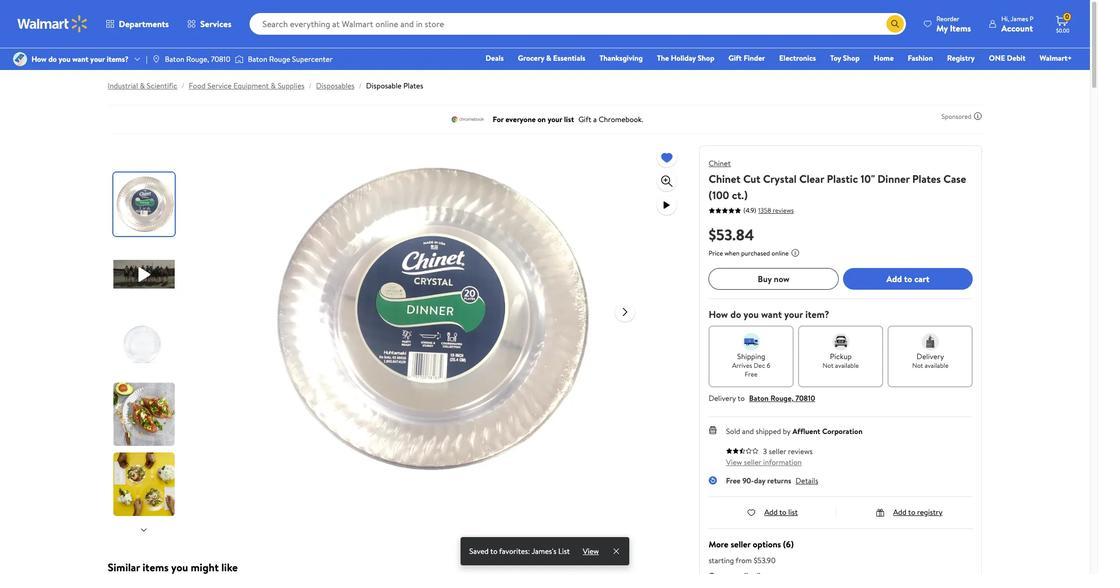 Task type: describe. For each thing, give the bounding box(es) containing it.
details button
[[796, 476, 819, 486]]

how do you want your item?
[[709, 308, 830, 321]]

gift finder link
[[724, 52, 770, 64]]

online
[[772, 249, 789, 258]]

equipment
[[233, 80, 269, 91]]

case
[[944, 172, 967, 186]]

toy shop
[[831, 53, 860, 64]]

intent image for delivery image
[[922, 333, 940, 351]]

2 chinet from the top
[[709, 172, 741, 186]]

available for delivery
[[925, 361, 949, 370]]

to for favorites:
[[491, 546, 498, 557]]

next media item image
[[619, 305, 632, 318]]

the holiday shop
[[657, 53, 715, 64]]

add to registry button
[[876, 507, 943, 518]]

Walmart Site-Wide search field
[[250, 13, 906, 35]]

add for add to list
[[765, 507, 778, 518]]

starting
[[709, 555, 734, 566]]

reviews for (4.9) 1358 reviews
[[773, 205, 794, 215]]

one
[[989, 53, 1006, 64]]

returns
[[768, 476, 792, 486]]

1 horizontal spatial rouge,
[[771, 393, 794, 404]]

close image
[[612, 547, 621, 556]]

departments
[[119, 18, 169, 30]]

purchased
[[742, 249, 770, 258]]

3
[[763, 446, 767, 457]]

your for items?
[[90, 54, 105, 65]]

want for items?
[[72, 54, 88, 65]]

delivery for to
[[709, 393, 736, 404]]

view for view seller information
[[726, 457, 743, 468]]

services button
[[178, 11, 241, 37]]

chinet cut crystal clear plastic 10" dinner plates case (100 ct.) - image 2 of 6 image
[[113, 243, 177, 306]]

2 horizontal spatial baton
[[750, 393, 769, 404]]

corporation
[[823, 426, 863, 437]]

sponsored
[[942, 112, 972, 121]]

debit
[[1008, 53, 1026, 64]]

how do you want your items?
[[31, 54, 129, 65]]

buy
[[758, 273, 772, 285]]

add to cart
[[887, 273, 930, 285]]

reviews for 3 seller reviews
[[788, 446, 813, 457]]

industrial & scientific link
[[108, 80, 177, 91]]

2 / from the left
[[309, 80, 312, 91]]

delivery not available
[[913, 351, 949, 370]]

the holiday shop link
[[652, 52, 720, 64]]

to for registry
[[909, 507, 916, 518]]

remove from favorites list, chinet cut crystal clear plastic 10" dinner plates case (100 ct.) image
[[661, 151, 674, 164]]

0 horizontal spatial rouge,
[[186, 54, 209, 65]]

the
[[657, 53, 669, 64]]

dinner
[[878, 172, 910, 186]]

delivery to baton rouge, 70810
[[709, 393, 816, 404]]

deals link
[[481, 52, 509, 64]]

services
[[200, 18, 232, 30]]

intent image for pickup image
[[833, 333, 850, 351]]

1358 reviews link
[[757, 205, 794, 215]]

james
[[1011, 14, 1029, 23]]

shop inside the holiday shop link
[[698, 53, 715, 64]]

p
[[1030, 14, 1034, 23]]

disposable
[[366, 80, 402, 91]]

ad disclaimer and feedback for skylinedisplayad image
[[974, 112, 983, 121]]

shipping
[[738, 351, 766, 362]]

& for industrial
[[140, 80, 145, 91]]

buy now button
[[709, 268, 839, 290]]

fashion link
[[903, 52, 938, 64]]

plates inside chinet chinet cut crystal clear plastic 10" dinner plates case (100 ct.)
[[913, 172, 941, 186]]

not for delivery
[[913, 361, 924, 370]]

walmart image
[[17, 15, 88, 33]]

(6)
[[784, 538, 794, 550]]

reorder my items
[[937, 14, 972, 34]]

more seller options (6) starting from $53.90
[[709, 538, 794, 566]]

hi,
[[1002, 14, 1010, 23]]

intent image for shipping image
[[743, 333, 760, 351]]

free inside shipping arrives dec 6 free
[[745, 370, 758, 379]]

Search search field
[[250, 13, 906, 35]]

(4.9) 1358 reviews
[[744, 205, 794, 215]]

rouge
[[269, 54, 290, 65]]

buy now
[[758, 273, 790, 285]]

walmart+ link
[[1035, 52, 1078, 64]]

your for item?
[[785, 308, 803, 321]]

0
[[1066, 12, 1070, 21]]

to for cart
[[905, 273, 913, 285]]

chinet cut crystal clear plastic 10" dinner plates case (100 ct.) - image 5 of 6 image
[[113, 453, 177, 516]]

chinet link
[[709, 158, 731, 169]]

available for pickup
[[836, 361, 859, 370]]

day
[[754, 476, 766, 486]]

1358
[[759, 205, 772, 215]]

from
[[736, 555, 752, 566]]

supercenter
[[292, 54, 333, 65]]

pickup
[[830, 351, 852, 362]]

saved
[[470, 546, 489, 557]]

& for grocery
[[546, 53, 552, 64]]

seller for information
[[744, 457, 762, 468]]

 image for baton
[[152, 55, 161, 64]]

toy
[[831, 53, 842, 64]]

1 chinet from the top
[[709, 158, 731, 169]]

0 horizontal spatial plates
[[404, 80, 423, 91]]

want for item?
[[762, 308, 782, 321]]

home link
[[869, 52, 899, 64]]

sold and shipped by affluent corporation
[[726, 426, 863, 437]]

grocery & essentials link
[[513, 52, 591, 64]]

arrives
[[733, 361, 753, 370]]

now
[[774, 273, 790, 285]]

add to registry
[[894, 507, 943, 518]]

add to list
[[765, 507, 798, 518]]

legal information image
[[791, 249, 800, 257]]

details
[[796, 476, 819, 486]]

one debit
[[989, 53, 1026, 64]]



Task type: vqa. For each thing, say whether or not it's contained in the screenshot.
CATEGORY
no



Task type: locate. For each thing, give the bounding box(es) containing it.
 image down "walmart" image
[[13, 52, 27, 66]]

& right industrial
[[140, 80, 145, 91]]

 image for how
[[13, 52, 27, 66]]

0 vertical spatial want
[[72, 54, 88, 65]]

free 90-day returns details
[[726, 476, 819, 486]]

you up intent image for shipping
[[744, 308, 759, 321]]

supplies
[[278, 80, 305, 91]]

how for how do you want your item?
[[709, 308, 728, 321]]

gift
[[729, 53, 742, 64]]

 image
[[13, 52, 27, 66], [152, 55, 161, 64]]

&
[[546, 53, 552, 64], [140, 80, 145, 91], [271, 80, 276, 91]]

hi, james p account
[[1002, 14, 1034, 34]]

$53.90
[[754, 555, 776, 566]]

grocery
[[518, 53, 545, 64]]

add
[[887, 273, 903, 285], [765, 507, 778, 518], [894, 507, 907, 518]]

add to cart button
[[843, 268, 974, 290]]

seller for reviews
[[769, 446, 787, 457]]

70810 up service in the left top of the page
[[211, 54, 231, 65]]

holiday
[[671, 53, 696, 64]]

next image image
[[140, 526, 148, 534]]

1 vertical spatial how
[[709, 308, 728, 321]]

0 horizontal spatial want
[[72, 54, 88, 65]]

search icon image
[[891, 20, 900, 28]]

rouge, up 'by'
[[771, 393, 794, 404]]

3 / from the left
[[359, 80, 362, 91]]

list
[[789, 507, 798, 518]]

departments button
[[97, 11, 178, 37]]

list
[[559, 546, 570, 557]]

0 vertical spatial you
[[59, 54, 71, 65]]

how for how do you want your items?
[[31, 54, 47, 65]]

to right saved
[[491, 546, 498, 557]]

free down shipping
[[745, 370, 758, 379]]

baton
[[165, 54, 184, 65], [248, 54, 267, 65], [750, 393, 769, 404]]

you for how do you want your item?
[[744, 308, 759, 321]]

(100
[[709, 188, 730, 202]]

price
[[709, 249, 723, 258]]

baton right |
[[165, 54, 184, 65]]

0 horizontal spatial shop
[[698, 53, 715, 64]]

1 vertical spatial delivery
[[709, 393, 736, 404]]

0 horizontal spatial free
[[726, 476, 741, 486]]

view video image
[[661, 199, 674, 212]]

0 horizontal spatial available
[[836, 361, 859, 370]]

baton for baton rouge supercenter
[[248, 54, 267, 65]]

0 vertical spatial how
[[31, 54, 47, 65]]

2.6667 stars out of 5, based on 3 seller reviews element
[[726, 448, 759, 454]]

information
[[764, 457, 802, 468]]

seller right 3
[[769, 446, 787, 457]]

do down "walmart" image
[[48, 54, 57, 65]]

& right grocery
[[546, 53, 552, 64]]

baton rouge, 70810 button
[[750, 393, 816, 404]]

account
[[1002, 22, 1034, 34]]

my
[[937, 22, 948, 34]]

chinet cut crystal clear plastic 10" dinner plates case (100 ct.) - image 3 of 6 image
[[113, 313, 177, 376]]

0 vertical spatial plates
[[404, 80, 423, 91]]

do for how do you want your items?
[[48, 54, 57, 65]]

chinet cut crystal clear plastic 10" dinner plates case (100 ct.) - image 4 of 6 image
[[113, 383, 177, 446]]

clear
[[800, 172, 825, 186]]

1 horizontal spatial do
[[731, 308, 742, 321]]

0 vertical spatial delivery
[[917, 351, 945, 362]]

0 horizontal spatial do
[[48, 54, 57, 65]]

& left supplies
[[271, 80, 276, 91]]

1 vertical spatial do
[[731, 308, 742, 321]]

do for how do you want your item?
[[731, 308, 742, 321]]

seller
[[769, 446, 787, 457], [744, 457, 762, 468], [731, 538, 751, 550]]

0 vertical spatial rouge,
[[186, 54, 209, 65]]

zoom image modal image
[[661, 175, 674, 188]]

0 horizontal spatial 70810
[[211, 54, 231, 65]]

crystal
[[764, 172, 797, 186]]

2 available from the left
[[925, 361, 949, 370]]

view inside view "button"
[[583, 546, 599, 557]]

to for list
[[780, 507, 787, 518]]

not down intent image for pickup
[[823, 361, 834, 370]]

1 horizontal spatial want
[[762, 308, 782, 321]]

/ right supplies
[[309, 80, 312, 91]]

fashion
[[908, 53, 934, 64]]

70810 up the affluent
[[796, 393, 816, 404]]

thanksgiving
[[600, 53, 643, 64]]

baton rouge, 70810
[[165, 54, 231, 65]]

not down intent image for delivery
[[913, 361, 924, 370]]

deals
[[486, 53, 504, 64]]

baton left 'rouge'
[[248, 54, 267, 65]]

0 horizontal spatial /
[[182, 80, 185, 91]]

to
[[905, 273, 913, 285], [738, 393, 745, 404], [780, 507, 787, 518], [909, 507, 916, 518], [491, 546, 498, 557]]

cut
[[744, 172, 761, 186]]

not inside delivery not available
[[913, 361, 924, 370]]

you for how do you want your items?
[[59, 54, 71, 65]]

view left close icon
[[583, 546, 599, 557]]

to down the arrives
[[738, 393, 745, 404]]

0 horizontal spatial not
[[823, 361, 834, 370]]

disposables link
[[316, 80, 355, 91]]

reviews right 1358 at the top of page
[[773, 205, 794, 215]]

walmart+
[[1040, 53, 1073, 64]]

chinet
[[709, 158, 731, 169], [709, 172, 741, 186]]

service
[[208, 80, 232, 91]]

0 horizontal spatial how
[[31, 54, 47, 65]]

1 vertical spatial want
[[762, 308, 782, 321]]

delivery inside delivery not available
[[917, 351, 945, 362]]

1 available from the left
[[836, 361, 859, 370]]

/ left food
[[182, 80, 185, 91]]

seller for options
[[731, 538, 751, 550]]

how
[[31, 54, 47, 65], [709, 308, 728, 321]]

1 vertical spatial plates
[[913, 172, 941, 186]]

view seller information link
[[726, 457, 802, 468]]

you down "walmart" image
[[59, 54, 71, 65]]

1 vertical spatial free
[[726, 476, 741, 486]]

0 vertical spatial view
[[726, 457, 743, 468]]

0 horizontal spatial you
[[59, 54, 71, 65]]

finder
[[744, 53, 766, 64]]

1 vertical spatial chinet
[[709, 172, 741, 186]]

not for pickup
[[823, 361, 834, 370]]

food
[[189, 80, 206, 91]]

1 horizontal spatial &
[[271, 80, 276, 91]]

1 vertical spatial you
[[744, 308, 759, 321]]

baton down the dec
[[750, 393, 769, 404]]

toy shop link
[[826, 52, 865, 64]]

0 vertical spatial your
[[90, 54, 105, 65]]

seller up the from
[[731, 538, 751, 550]]

1 / from the left
[[182, 80, 185, 91]]

seller down 2.6667 stars out of 5, based on 3 seller reviews element
[[744, 457, 762, 468]]

registry link
[[943, 52, 980, 64]]

available inside delivery not available
[[925, 361, 949, 370]]

0 vertical spatial chinet
[[709, 158, 731, 169]]

to inside button
[[905, 273, 913, 285]]

ct.)
[[732, 188, 748, 202]]

industrial
[[108, 80, 138, 91]]

1 horizontal spatial free
[[745, 370, 758, 379]]

by
[[783, 426, 791, 437]]

seller inside 'more seller options (6) starting from $53.90'
[[731, 538, 751, 550]]

to left list
[[780, 507, 787, 518]]

view button
[[579, 537, 604, 566]]

reviews down the affluent
[[788, 446, 813, 457]]

to left registry
[[909, 507, 916, 518]]

rouge, up food
[[186, 54, 209, 65]]

plates right "disposable"
[[404, 80, 423, 91]]

add left registry
[[894, 507, 907, 518]]

chinet cut crystal clear plastic 10" dinner plates case (100 ct.) - image 1 of 6 image
[[113, 173, 177, 236]]

view for view
[[583, 546, 599, 557]]

disposables
[[316, 80, 355, 91]]

gift finder
[[729, 53, 766, 64]]

scientific
[[147, 80, 177, 91]]

delivery up sold
[[709, 393, 736, 404]]

1 horizontal spatial you
[[744, 308, 759, 321]]

0 vertical spatial free
[[745, 370, 758, 379]]

not inside pickup not available
[[823, 361, 834, 370]]

to for baton
[[738, 393, 745, 404]]

to left cart
[[905, 273, 913, 285]]

0 horizontal spatial baton
[[165, 54, 184, 65]]

2 shop from the left
[[843, 53, 860, 64]]

available inside pickup not available
[[836, 361, 859, 370]]

1 horizontal spatial available
[[925, 361, 949, 370]]

add to list button
[[747, 507, 798, 518]]

free
[[745, 370, 758, 379], [726, 476, 741, 486]]

$53.84
[[709, 224, 755, 245]]

plastic
[[827, 172, 858, 186]]

6
[[767, 361, 771, 370]]

view down 2.6667 stars out of 5, based on 3 seller reviews element
[[726, 457, 743, 468]]

0 $0.00
[[1057, 12, 1070, 34]]

item?
[[806, 308, 830, 321]]

1 horizontal spatial baton
[[248, 54, 267, 65]]

add for add to cart
[[887, 273, 903, 285]]

1 horizontal spatial not
[[913, 361, 924, 370]]

1 horizontal spatial /
[[309, 80, 312, 91]]

2 horizontal spatial &
[[546, 53, 552, 64]]

home
[[874, 53, 894, 64]]

0 horizontal spatial  image
[[13, 52, 27, 66]]

add inside button
[[887, 273, 903, 285]]

1 vertical spatial view
[[583, 546, 599, 557]]

90-
[[743, 476, 754, 486]]

one debit link
[[985, 52, 1031, 64]]

0 horizontal spatial your
[[90, 54, 105, 65]]

1 horizontal spatial plates
[[913, 172, 941, 186]]

1 not from the left
[[823, 361, 834, 370]]

plates
[[404, 80, 423, 91], [913, 172, 941, 186]]

0 vertical spatial reviews
[[773, 205, 794, 215]]

1 horizontal spatial your
[[785, 308, 803, 321]]

1 vertical spatial your
[[785, 308, 803, 321]]

shop right toy
[[843, 53, 860, 64]]

available
[[836, 361, 859, 370], [925, 361, 949, 370]]

1 vertical spatial rouge,
[[771, 393, 794, 404]]

1 horizontal spatial  image
[[152, 55, 161, 64]]

baton rouge supercenter
[[248, 54, 333, 65]]

0 horizontal spatial view
[[583, 546, 599, 557]]

james's
[[532, 546, 557, 557]]

chinet chinet cut crystal clear plastic 10" dinner plates case (100 ct.)
[[709, 158, 967, 202]]

shop inside toy shop link
[[843, 53, 860, 64]]

want down buy now button
[[762, 308, 782, 321]]

saved to favorites: james's list
[[470, 546, 570, 557]]

thanksgiving link
[[595, 52, 648, 64]]

do up shipping
[[731, 308, 742, 321]]

chinet up (100
[[709, 158, 731, 169]]

baton for baton rouge, 70810
[[165, 54, 184, 65]]

0 vertical spatial 70810
[[211, 54, 231, 65]]

add for add to registry
[[894, 507, 907, 518]]

3 seller reviews
[[763, 446, 813, 457]]

1 horizontal spatial view
[[726, 457, 743, 468]]

items
[[950, 22, 972, 34]]

0 vertical spatial do
[[48, 54, 57, 65]]

 image right |
[[152, 55, 161, 64]]

shipping arrives dec 6 free
[[733, 351, 771, 379]]

1 horizontal spatial shop
[[843, 53, 860, 64]]

1 horizontal spatial delivery
[[917, 351, 945, 362]]

view seller information
[[726, 457, 802, 468]]

0 horizontal spatial delivery
[[709, 393, 736, 404]]

2 horizontal spatial /
[[359, 80, 362, 91]]

price when purchased online
[[709, 249, 789, 258]]

2 not from the left
[[913, 361, 924, 370]]

1 shop from the left
[[698, 53, 715, 64]]

1 vertical spatial 70810
[[796, 393, 816, 404]]

delivery down intent image for delivery
[[917, 351, 945, 362]]

reviews inside (4.9) 1358 reviews
[[773, 205, 794, 215]]

$0.00
[[1057, 27, 1070, 34]]

shop right holiday
[[698, 53, 715, 64]]

available down intent image for delivery
[[925, 361, 949, 370]]

delivery for not
[[917, 351, 945, 362]]

affluent
[[793, 426, 821, 437]]

1 horizontal spatial 70810
[[796, 393, 816, 404]]

electronics
[[780, 53, 817, 64]]

chinet cut crystal clear plastic 10" dinner plates case (100 ct.) image
[[260, 145, 607, 493]]

dec
[[754, 361, 766, 370]]

0 horizontal spatial &
[[140, 80, 145, 91]]

 image
[[235, 54, 244, 65]]

disposable plates link
[[366, 80, 423, 91]]

cart
[[915, 273, 930, 285]]

your left items?
[[90, 54, 105, 65]]

free left 90- at the bottom of the page
[[726, 476, 741, 486]]

1 horizontal spatial how
[[709, 308, 728, 321]]

your left item?
[[785, 308, 803, 321]]

/ left "disposable"
[[359, 80, 362, 91]]

add left cart
[[887, 273, 903, 285]]

add left list
[[765, 507, 778, 518]]

chinet down chinet link
[[709, 172, 741, 186]]

want left items?
[[72, 54, 88, 65]]

plates left case
[[913, 172, 941, 186]]

1 vertical spatial reviews
[[788, 446, 813, 457]]

available down intent image for pickup
[[836, 361, 859, 370]]



